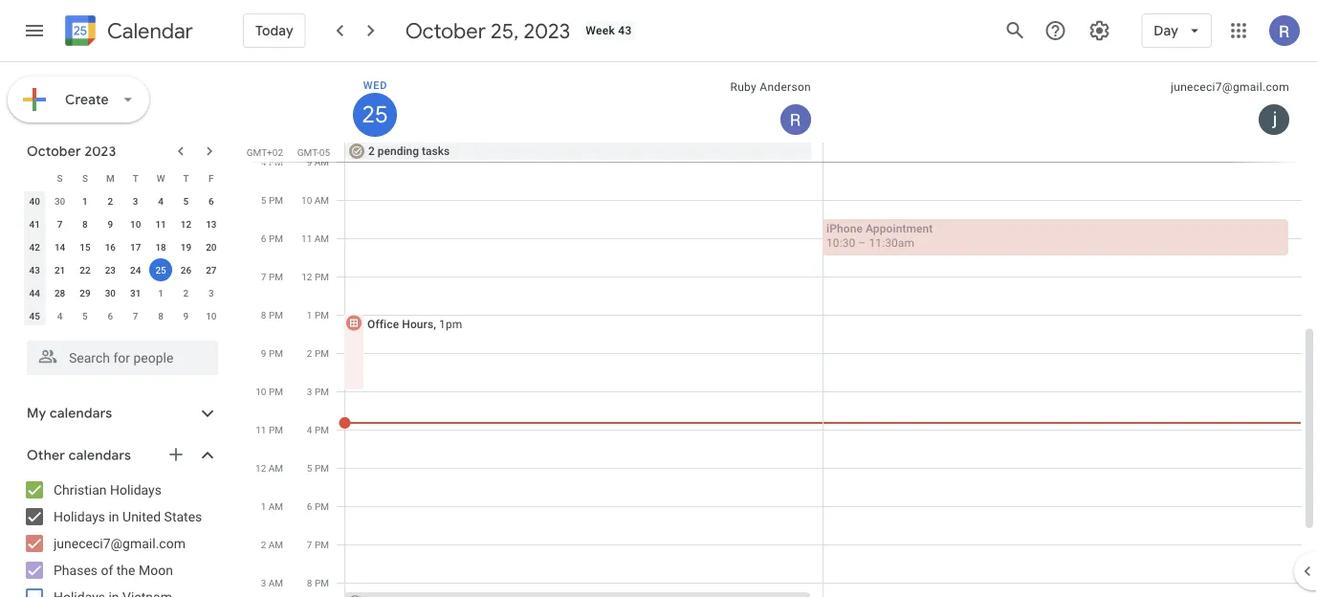 Task type: describe. For each thing, give the bounding box(es) containing it.
25 column header
[[345, 62, 824, 143]]

0 horizontal spatial 7 pm
[[261, 271, 283, 282]]

10 for 10 am
[[301, 194, 312, 206]]

anderson
[[760, 80, 811, 94]]

4 down 3 pm
[[307, 424, 312, 435]]

13
[[206, 218, 217, 230]]

7 up 14 element
[[57, 218, 63, 230]]

8 right 3 am
[[307, 577, 312, 588]]

iphone
[[827, 222, 863, 235]]

am for 2 am
[[269, 539, 283, 550]]

1 am
[[261, 500, 283, 512]]

october 2023
[[27, 143, 116, 160]]

18
[[155, 241, 166, 253]]

25 cell
[[148, 258, 173, 281]]

m
[[106, 172, 115, 184]]

1 for november 1 element
[[158, 287, 164, 299]]

16 element
[[99, 235, 122, 258]]

20 element
[[200, 235, 223, 258]]

25,
[[491, 17, 519, 44]]

am for 12 am
[[269, 462, 283, 474]]

pm left 10 am at the left top of page
[[269, 194, 283, 206]]

8 up 9 pm
[[261, 309, 266, 321]]

2 down m
[[108, 195, 113, 207]]

pending
[[378, 144, 419, 158]]

8 inside november 8 element
[[158, 310, 164, 322]]

9 for 9 am
[[307, 156, 312, 167]]

in
[[109, 509, 119, 524]]

holidays in united states
[[54, 509, 202, 524]]

f
[[209, 172, 214, 184]]

christian holidays
[[54, 482, 162, 498]]

41
[[29, 218, 40, 230]]

calendar
[[107, 18, 193, 44]]

my calendars
[[27, 405, 112, 422]]

october for october 25, 2023
[[405, 17, 486, 44]]

2 pending tasks row
[[337, 143, 1318, 162]]

1 s from the left
[[57, 172, 63, 184]]

add other calendars image
[[166, 445, 186, 464]]

row containing 40
[[22, 189, 224, 212]]

phases
[[54, 562, 98, 578]]

7 right 2 am
[[307, 539, 312, 550]]

9 am
[[307, 156, 329, 167]]

row group inside october 2023 grid
[[22, 189, 224, 327]]

pm right 3 am
[[315, 577, 329, 588]]

14 element
[[48, 235, 71, 258]]

2 for 2 pm
[[307, 347, 312, 359]]

05
[[319, 146, 330, 158]]

6 down 30 element
[[108, 310, 113, 322]]

2 t from the left
[[183, 172, 189, 184]]

november 10 element
[[200, 304, 223, 327]]

24
[[130, 264, 141, 276]]

row containing 42
[[22, 235, 224, 258]]

day button
[[1142, 8, 1212, 54]]

today button
[[243, 8, 306, 54]]

2 pm
[[307, 347, 329, 359]]

junececi7@gmail.com inside the other calendars 'list'
[[54, 535, 186, 551]]

pm right 12 am
[[315, 462, 329, 474]]

3 for 3 pm
[[307, 386, 312, 397]]

30 for september 30 element
[[54, 195, 65, 207]]

ruby
[[731, 80, 757, 94]]

10 for 10 pm
[[256, 386, 266, 397]]

my
[[27, 405, 46, 422]]

27 element
[[200, 258, 223, 281]]

11 for 11 am
[[301, 233, 312, 244]]

0 vertical spatial 5 pm
[[261, 194, 283, 206]]

november 8 element
[[149, 304, 172, 327]]

pm down 1 pm
[[315, 347, 329, 359]]

pm right 2 am
[[315, 539, 329, 550]]

25 inside wed 25
[[361, 100, 387, 130]]

w
[[157, 172, 165, 184]]

united
[[123, 509, 161, 524]]

12 for 12 am
[[256, 462, 266, 474]]

22 element
[[74, 258, 97, 281]]

pm down 9 pm
[[269, 386, 283, 397]]

1 horizontal spatial 7 pm
[[307, 539, 329, 550]]

states
[[164, 509, 202, 524]]

45
[[29, 310, 40, 322]]

10 pm
[[256, 386, 283, 397]]

other calendars button
[[4, 440, 237, 471]]

11 pm
[[256, 424, 283, 435]]

6 up 13 element
[[209, 195, 214, 207]]

11 for 11
[[155, 218, 166, 230]]

christian
[[54, 482, 107, 498]]

november 3 element
[[200, 281, 223, 304]]

row containing 43
[[22, 258, 224, 281]]

2 am
[[261, 539, 283, 550]]

11 am
[[301, 233, 329, 244]]

pm up 1 pm
[[315, 271, 329, 282]]

pm up 10 pm
[[269, 347, 283, 359]]

the
[[117, 562, 135, 578]]

november 1 element
[[149, 281, 172, 304]]

4 down "28" element
[[57, 310, 63, 322]]

10:30
[[827, 236, 856, 249]]

17
[[130, 241, 141, 253]]

october 25, 2023
[[405, 17, 571, 44]]

–
[[859, 236, 866, 249]]

30 for 30 element
[[105, 287, 116, 299]]

pm up the 2 pm
[[315, 309, 329, 321]]

7 down 31 element
[[133, 310, 138, 322]]

other
[[27, 447, 65, 464]]

1 t from the left
[[133, 172, 138, 184]]

13 element
[[200, 212, 223, 235]]

2 for 2 pending tasks
[[368, 144, 375, 158]]

am for 9 am
[[315, 156, 329, 167]]

1 horizontal spatial 2023
[[524, 17, 571, 44]]

appointment
[[866, 222, 933, 235]]

of
[[101, 562, 113, 578]]

12 am
[[256, 462, 283, 474]]

9 for 9 pm
[[261, 347, 266, 359]]

row containing 41
[[22, 212, 224, 235]]

42
[[29, 241, 40, 253]]

tasks
[[422, 144, 450, 158]]

0 horizontal spatial 2023
[[85, 143, 116, 160]]

30 element
[[99, 281, 122, 304]]

21
[[54, 264, 65, 276]]

22
[[80, 264, 91, 276]]

5 down gmt+02
[[261, 194, 266, 206]]

23 element
[[99, 258, 122, 281]]

office hours , 1pm
[[367, 317, 462, 331]]

pm right the 1 am
[[315, 500, 329, 512]]

0 vertical spatial 6 pm
[[261, 233, 283, 244]]

november 9 element
[[175, 304, 198, 327]]

am for 10 am
[[315, 194, 329, 206]]

1 horizontal spatial holidays
[[110, 482, 162, 498]]

0 horizontal spatial holidays
[[54, 509, 105, 524]]

15 element
[[74, 235, 97, 258]]

21 element
[[48, 258, 71, 281]]

6 left 11 am
[[261, 233, 266, 244]]

pm down 10 pm
[[269, 424, 283, 435]]

calendar heading
[[103, 18, 193, 44]]

row containing 44
[[22, 281, 224, 304]]



Task type: locate. For each thing, give the bounding box(es) containing it.
9 up 10 pm
[[261, 347, 266, 359]]

2 row from the top
[[22, 189, 224, 212]]

t left w
[[133, 172, 138, 184]]

1 vertical spatial 12
[[302, 271, 312, 282]]

calendars up christian holidays
[[69, 447, 131, 464]]

1 horizontal spatial junececi7@gmail.com
[[1171, 80, 1290, 94]]

7 left the 12 pm
[[261, 271, 266, 282]]

5 pm right 12 am
[[307, 462, 329, 474]]

0 vertical spatial 11
[[155, 218, 166, 230]]

0 horizontal spatial 12
[[181, 218, 191, 230]]

19
[[181, 241, 191, 253]]

wed 25
[[361, 79, 388, 130]]

october up september 30 element
[[27, 143, 81, 160]]

14
[[54, 241, 65, 253]]

2 horizontal spatial 11
[[301, 233, 312, 244]]

10 for 10 element
[[130, 218, 141, 230]]

8 pm up 9 pm
[[261, 309, 283, 321]]

november 2 element
[[175, 281, 198, 304]]

0 vertical spatial 43
[[618, 24, 632, 37]]

2 for november 2 element
[[183, 287, 189, 299]]

1 horizontal spatial 11
[[256, 424, 266, 435]]

am
[[315, 156, 329, 167], [315, 194, 329, 206], [315, 233, 329, 244], [269, 462, 283, 474], [269, 500, 283, 512], [269, 539, 283, 550], [269, 577, 283, 588]]

0 horizontal spatial 43
[[29, 264, 40, 276]]

30 right 40
[[54, 195, 65, 207]]

0 vertical spatial 30
[[54, 195, 65, 207]]

row containing s
[[22, 166, 224, 189]]

wednesday, october 25, today element
[[353, 93, 397, 137]]

holidays
[[110, 482, 162, 498], [54, 509, 105, 524]]

iphone appointment 10:30 – 11:30am
[[827, 222, 933, 249]]

october for october 2023
[[27, 143, 81, 160]]

44
[[29, 287, 40, 299]]

11 for 11 pm
[[256, 424, 266, 435]]

11:30am
[[869, 236, 915, 249]]

0 vertical spatial holidays
[[110, 482, 162, 498]]

row group
[[22, 189, 224, 327]]

10 down november 3 element
[[206, 310, 217, 322]]

24 element
[[124, 258, 147, 281]]

12 element
[[175, 212, 198, 235]]

12 for 12 pm
[[302, 271, 312, 282]]

november 5 element
[[74, 304, 97, 327]]

gmt-
[[297, 146, 319, 158]]

11 down 10 am at the left top of page
[[301, 233, 312, 244]]

today
[[255, 22, 293, 39]]

4 left gmt-
[[261, 156, 266, 167]]

junececi7@gmail.com down "day" dropdown button
[[1171, 80, 1290, 94]]

1 for 1 pm
[[307, 309, 312, 321]]

main drawer image
[[23, 19, 46, 42]]

0 vertical spatial october
[[405, 17, 486, 44]]

1 horizontal spatial 4 pm
[[307, 424, 329, 435]]

25 inside cell
[[155, 264, 166, 276]]

12 down 11 am
[[302, 271, 312, 282]]

4 up 11 element
[[158, 195, 164, 207]]

1 horizontal spatial october
[[405, 17, 486, 44]]

calendars for my calendars
[[50, 405, 112, 422]]

19 element
[[175, 235, 198, 258]]

2 pending tasks button
[[345, 143, 812, 160]]

junececi7@gmail.com down in
[[54, 535, 186, 551]]

row
[[22, 166, 224, 189], [22, 189, 224, 212], [22, 212, 224, 235], [22, 235, 224, 258], [22, 258, 224, 281], [22, 281, 224, 304], [22, 304, 224, 327]]

october
[[405, 17, 486, 44], [27, 143, 81, 160]]

None search field
[[0, 333, 237, 375]]

12 down 11 pm
[[256, 462, 266, 474]]

3 down 2 am
[[261, 577, 266, 588]]

15
[[80, 241, 91, 253]]

40
[[29, 195, 40, 207]]

1 right september 30 element
[[82, 195, 88, 207]]

10 am
[[301, 194, 329, 206]]

6
[[209, 195, 214, 207], [261, 233, 266, 244], [108, 310, 113, 322], [307, 500, 312, 512]]

pm left 11 am
[[269, 233, 283, 244]]

s left m
[[82, 172, 88, 184]]

10
[[301, 194, 312, 206], [130, 218, 141, 230], [206, 310, 217, 322], [256, 386, 266, 397]]

row containing 45
[[22, 304, 224, 327]]

1 vertical spatial 11
[[301, 233, 312, 244]]

4 pm down 3 pm
[[307, 424, 329, 435]]

3 am
[[261, 577, 283, 588]]

9 left 05
[[307, 156, 312, 167]]

t right w
[[183, 172, 189, 184]]

3 for november 3 element
[[209, 287, 214, 299]]

6 pm left 11 am
[[261, 233, 283, 244]]

4 pm left gmt-
[[261, 156, 283, 167]]

create button
[[8, 77, 149, 122]]

pm left the 12 pm
[[269, 271, 283, 282]]

30
[[54, 195, 65, 207], [105, 287, 116, 299]]

10 up 11 am
[[301, 194, 312, 206]]

day
[[1154, 22, 1179, 39]]

0 horizontal spatial t
[[133, 172, 138, 184]]

1 down "25, today" element
[[158, 287, 164, 299]]

8 down november 1 element
[[158, 310, 164, 322]]

7 pm right 2 am
[[307, 539, 329, 550]]

0 vertical spatial 7 pm
[[261, 271, 283, 282]]

5
[[261, 194, 266, 206], [183, 195, 189, 207], [82, 310, 88, 322], [307, 462, 312, 474]]

1
[[82, 195, 88, 207], [158, 287, 164, 299], [307, 309, 312, 321], [261, 500, 266, 512]]

12 pm
[[302, 271, 329, 282]]

12 for 12
[[181, 218, 191, 230]]

moon
[[139, 562, 173, 578]]

3 for 3 am
[[261, 577, 266, 588]]

11 up 12 am
[[256, 424, 266, 435]]

am up 3 am
[[269, 539, 283, 550]]

office
[[367, 317, 399, 331]]

october left "25,"
[[405, 17, 486, 44]]

1 vertical spatial holidays
[[54, 509, 105, 524]]

7 pm left the 12 pm
[[261, 271, 283, 282]]

23
[[105, 264, 116, 276]]

1 horizontal spatial 6 pm
[[307, 500, 329, 512]]

0 horizontal spatial october
[[27, 143, 81, 160]]

2 vertical spatial 12
[[256, 462, 266, 474]]

2023 up m
[[85, 143, 116, 160]]

1 horizontal spatial 43
[[618, 24, 632, 37]]

1 vertical spatial 43
[[29, 264, 40, 276]]

0 vertical spatial junececi7@gmail.com
[[1171, 80, 1290, 94]]

pm left gmt-
[[269, 156, 283, 167]]

week
[[586, 24, 615, 37]]

12 up the 19
[[181, 218, 191, 230]]

29 element
[[74, 281, 97, 304]]

create
[[65, 91, 109, 108]]

0 vertical spatial 2023
[[524, 17, 571, 44]]

0 horizontal spatial 5 pm
[[261, 194, 283, 206]]

1 vertical spatial junececi7@gmail.com
[[54, 535, 186, 551]]

other calendars
[[27, 447, 131, 464]]

5 row from the top
[[22, 258, 224, 281]]

10 up 11 pm
[[256, 386, 266, 397]]

gmt+02
[[247, 146, 283, 158]]

1 horizontal spatial 12
[[256, 462, 266, 474]]

am for 11 am
[[315, 233, 329, 244]]

6 right the 1 am
[[307, 500, 312, 512]]

2 right 9 pm
[[307, 347, 312, 359]]

5 pm left 10 am at the left top of page
[[261, 194, 283, 206]]

0 horizontal spatial 25
[[155, 264, 166, 276]]

10 up 17
[[130, 218, 141, 230]]

6 pm
[[261, 233, 283, 244], [307, 500, 329, 512]]

pm
[[269, 156, 283, 167], [269, 194, 283, 206], [269, 233, 283, 244], [269, 271, 283, 282], [315, 271, 329, 282], [269, 309, 283, 321], [315, 309, 329, 321], [269, 347, 283, 359], [315, 347, 329, 359], [269, 386, 283, 397], [315, 386, 329, 397], [269, 424, 283, 435], [315, 424, 329, 435], [315, 462, 329, 474], [315, 500, 329, 512], [315, 539, 329, 550], [315, 577, 329, 588]]

1 row from the top
[[22, 166, 224, 189]]

0 vertical spatial 4 pm
[[261, 156, 283, 167]]

31
[[130, 287, 141, 299]]

10 for november 10 element
[[206, 310, 217, 322]]

0 horizontal spatial 11
[[155, 218, 166, 230]]

pm down 3 pm
[[315, 424, 329, 435]]

1 vertical spatial 7 pm
[[307, 539, 329, 550]]

28
[[54, 287, 65, 299]]

1 horizontal spatial 8 pm
[[307, 577, 329, 588]]

8 pm
[[261, 309, 283, 321], [307, 577, 329, 588]]

calendars up other calendars
[[50, 405, 112, 422]]

s
[[57, 172, 63, 184], [82, 172, 88, 184]]

0 horizontal spatial s
[[57, 172, 63, 184]]

43 inside october 2023 grid
[[29, 264, 40, 276]]

4
[[261, 156, 266, 167], [158, 195, 164, 207], [57, 310, 63, 322], [307, 424, 312, 435]]

9
[[307, 156, 312, 167], [108, 218, 113, 230], [183, 310, 189, 322], [261, 347, 266, 359]]

november 7 element
[[124, 304, 147, 327]]

11 inside october 2023 grid
[[155, 218, 166, 230]]

6 pm right the 1 am
[[307, 500, 329, 512]]

1 vertical spatial 8 pm
[[307, 577, 329, 588]]

4 pm
[[261, 156, 283, 167], [307, 424, 329, 435]]

25 down 18
[[155, 264, 166, 276]]

3 pm
[[307, 386, 329, 397]]

3 row from the top
[[22, 212, 224, 235]]

s up september 30 element
[[57, 172, 63, 184]]

holidays down christian
[[54, 509, 105, 524]]

11 element
[[149, 212, 172, 235]]

25
[[361, 100, 387, 130], [155, 264, 166, 276]]

junececi7@gmail.com
[[1171, 80, 1290, 94], [54, 535, 186, 551]]

1 for 1 am
[[261, 500, 266, 512]]

12 inside 12 element
[[181, 218, 191, 230]]

junececi7@gmail.com inside 25 grid
[[1171, 80, 1290, 94]]

gmt-05
[[297, 146, 330, 158]]

3 up 10 element
[[133, 195, 138, 207]]

2023
[[524, 17, 571, 44], [85, 143, 116, 160]]

am up 2 am
[[269, 500, 283, 512]]

2 down 26 element
[[183, 287, 189, 299]]

1 pm
[[307, 309, 329, 321]]

0 vertical spatial 25
[[361, 100, 387, 130]]

25, today element
[[149, 258, 172, 281]]

1 vertical spatial 25
[[155, 264, 166, 276]]

3
[[133, 195, 138, 207], [209, 287, 214, 299], [307, 386, 312, 397], [261, 577, 266, 588]]

Search for people text field
[[38, 341, 207, 375]]

1 vertical spatial calendars
[[69, 447, 131, 464]]

1 down 12 am
[[261, 500, 266, 512]]

18 element
[[149, 235, 172, 258]]

6 row from the top
[[22, 281, 224, 304]]

calendars
[[50, 405, 112, 422], [69, 447, 131, 464]]

1 vertical spatial 30
[[105, 287, 116, 299]]

am down 9 am
[[315, 194, 329, 206]]

8 pm right 3 am
[[307, 577, 329, 588]]

1 down the 12 pm
[[307, 309, 312, 321]]

wed
[[363, 79, 388, 91]]

43 up 44
[[29, 264, 40, 276]]

0 horizontal spatial 4 pm
[[261, 156, 283, 167]]

28 element
[[48, 281, 71, 304]]

november 6 element
[[99, 304, 122, 327]]

1 horizontal spatial 25
[[361, 100, 387, 130]]

pm up 9 pm
[[269, 309, 283, 321]]

1 horizontal spatial t
[[183, 172, 189, 184]]

2 up 3 am
[[261, 539, 266, 550]]

other calendars list
[[4, 475, 237, 598]]

october 2023 grid
[[18, 166, 224, 327]]

holidays up united
[[110, 482, 162, 498]]

0 vertical spatial calendars
[[50, 405, 112, 422]]

3 down 27 "element"
[[209, 287, 214, 299]]

phases of the moon
[[54, 562, 173, 578]]

am up the 12 pm
[[315, 233, 329, 244]]

7 row from the top
[[22, 304, 224, 327]]

30 down 23
[[105, 287, 116, 299]]

0 horizontal spatial 30
[[54, 195, 65, 207]]

10 element
[[124, 212, 147, 235]]

november 4 element
[[48, 304, 71, 327]]

26 element
[[175, 258, 198, 281]]

1 vertical spatial october
[[27, 143, 81, 160]]

5 right 12 am
[[307, 462, 312, 474]]

26
[[181, 264, 191, 276]]

2 inside "button"
[[368, 144, 375, 158]]

5 inside "element"
[[82, 310, 88, 322]]

week 43
[[586, 24, 632, 37]]

2 left pending
[[368, 144, 375, 158]]

pm down the 2 pm
[[315, 386, 329, 397]]

4 row from the top
[[22, 235, 224, 258]]

0 vertical spatial 12
[[181, 218, 191, 230]]

5 up 12 element
[[183, 195, 189, 207]]

1 vertical spatial 2023
[[85, 143, 116, 160]]

september 30 element
[[48, 189, 71, 212]]

7
[[57, 218, 63, 230], [261, 271, 266, 282], [133, 310, 138, 322], [307, 539, 312, 550]]

2 horizontal spatial 12
[[302, 271, 312, 282]]

1pm
[[439, 317, 462, 331]]

1 horizontal spatial 30
[[105, 287, 116, 299]]

1 horizontal spatial s
[[82, 172, 88, 184]]

calendars for other calendars
[[69, 447, 131, 464]]

,
[[434, 317, 436, 331]]

1 inside november 1 element
[[158, 287, 164, 299]]

12
[[181, 218, 191, 230], [302, 271, 312, 282], [256, 462, 266, 474]]

my calendars button
[[4, 398, 237, 429]]

calendars inside dropdown button
[[50, 405, 112, 422]]

8 up "15" element
[[82, 218, 88, 230]]

am for 1 am
[[269, 500, 283, 512]]

16
[[105, 241, 116, 253]]

calendar element
[[61, 11, 193, 54]]

17 element
[[124, 235, 147, 258]]

settings menu image
[[1088, 19, 1111, 42]]

5 pm
[[261, 194, 283, 206], [307, 462, 329, 474]]

row group containing 40
[[22, 189, 224, 327]]

11 up 18
[[155, 218, 166, 230]]

0 horizontal spatial 6 pm
[[261, 233, 283, 244]]

20
[[206, 241, 217, 253]]

9 down november 2 element
[[183, 310, 189, 322]]

31 element
[[124, 281, 147, 304]]

2 s from the left
[[82, 172, 88, 184]]

0 horizontal spatial 8 pm
[[261, 309, 283, 321]]

2 pending tasks
[[368, 144, 450, 158]]

calendars inside dropdown button
[[69, 447, 131, 464]]

1 horizontal spatial 5 pm
[[307, 462, 329, 474]]

0 horizontal spatial junececi7@gmail.com
[[54, 535, 186, 551]]

ruby anderson
[[731, 80, 811, 94]]

5 down 29 element
[[82, 310, 88, 322]]

1 vertical spatial 4 pm
[[307, 424, 329, 435]]

43
[[618, 24, 632, 37], [29, 264, 40, 276]]

9 for november 9 element
[[183, 310, 189, 322]]

am up 10 am at the left top of page
[[315, 156, 329, 167]]

2 vertical spatial 11
[[256, 424, 266, 435]]

25 down wed
[[361, 100, 387, 130]]

2023 right "25,"
[[524, 17, 571, 44]]

25 grid
[[245, 62, 1318, 598]]

43 right week
[[618, 24, 632, 37]]

1 vertical spatial 5 pm
[[307, 462, 329, 474]]

hours
[[402, 317, 434, 331]]

27
[[206, 264, 217, 276]]

9 pm
[[261, 347, 283, 359]]

am for 3 am
[[269, 577, 283, 588]]

9 up '16' element on the top of the page
[[108, 218, 113, 230]]

1 vertical spatial 6 pm
[[307, 500, 329, 512]]

29
[[80, 287, 91, 299]]

0 vertical spatial 8 pm
[[261, 309, 283, 321]]

am up the 1 am
[[269, 462, 283, 474]]

am down 2 am
[[269, 577, 283, 588]]

2 for 2 am
[[261, 539, 266, 550]]



Task type: vqa. For each thing, say whether or not it's contained in the screenshot.


